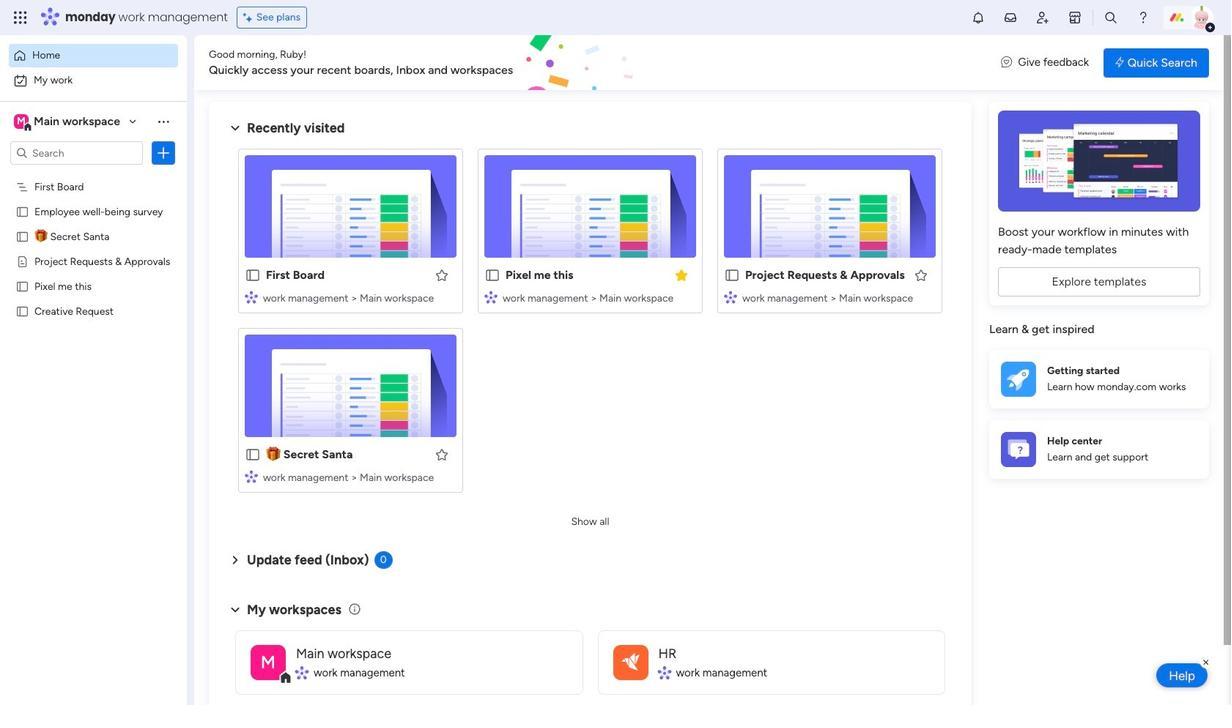 Task type: vqa. For each thing, say whether or not it's contained in the screenshot.
the topmost 'option'
yes



Task type: describe. For each thing, give the bounding box(es) containing it.
v2 bolt switch image
[[1116, 55, 1124, 71]]

invite members image
[[1036, 10, 1050, 25]]

1 vertical spatial option
[[9, 69, 178, 92]]

public board image for add to favorites icon on the right of page
[[724, 268, 740, 284]]

2 add to favorites image from the top
[[435, 448, 449, 462]]

1 add to favorites image from the top
[[435, 268, 449, 283]]

monday marketplace image
[[1068, 10, 1083, 25]]

open update feed (inbox) image
[[227, 552, 244, 570]]

close my workspaces image
[[227, 602, 244, 619]]

Search in workspace field
[[31, 145, 122, 162]]

see plans image
[[243, 10, 256, 26]]

help center element
[[990, 420, 1210, 479]]

search everything image
[[1104, 10, 1119, 25]]

quick search results list box
[[227, 137, 954, 511]]

v2 user feedback image
[[1002, 54, 1013, 71]]

select product image
[[13, 10, 28, 25]]

0 vertical spatial option
[[9, 44, 178, 67]]

add to favorites image
[[914, 268, 929, 283]]



Task type: locate. For each thing, give the bounding box(es) containing it.
options image
[[156, 146, 171, 161]]

close recently visited image
[[227, 119, 244, 137]]

notifications image
[[971, 10, 986, 25]]

workspace options image
[[156, 114, 171, 129]]

option
[[9, 44, 178, 67], [9, 69, 178, 92], [0, 173, 187, 176]]

0 vertical spatial add to favorites image
[[435, 268, 449, 283]]

public board image
[[15, 229, 29, 243], [245, 268, 261, 284], [724, 268, 740, 284], [245, 447, 261, 463]]

help image
[[1136, 10, 1151, 25]]

remove from favorites image
[[674, 268, 689, 283]]

getting started element
[[990, 350, 1210, 409]]

list box
[[0, 171, 187, 522]]

1 vertical spatial add to favorites image
[[435, 448, 449, 462]]

public board image for 2nd add to favorites image from the bottom
[[245, 268, 261, 284]]

workspace image
[[14, 114, 29, 130]]

public board image for second add to favorites image from the top of the quick search results list box
[[245, 447, 261, 463]]

templates image image
[[1003, 111, 1196, 212]]

ruby anderson image
[[1190, 6, 1214, 29]]

0 element
[[374, 552, 393, 570]]

2 vertical spatial option
[[0, 173, 187, 176]]

workspace selection element
[[14, 113, 122, 132]]

public board image
[[15, 205, 29, 218], [485, 268, 501, 284], [15, 279, 29, 293], [15, 304, 29, 318]]

update feed image
[[1004, 10, 1018, 25]]

workspace image
[[251, 645, 286, 681], [613, 645, 648, 681], [622, 650, 640, 676]]

add to favorites image
[[435, 268, 449, 283], [435, 448, 449, 462]]



